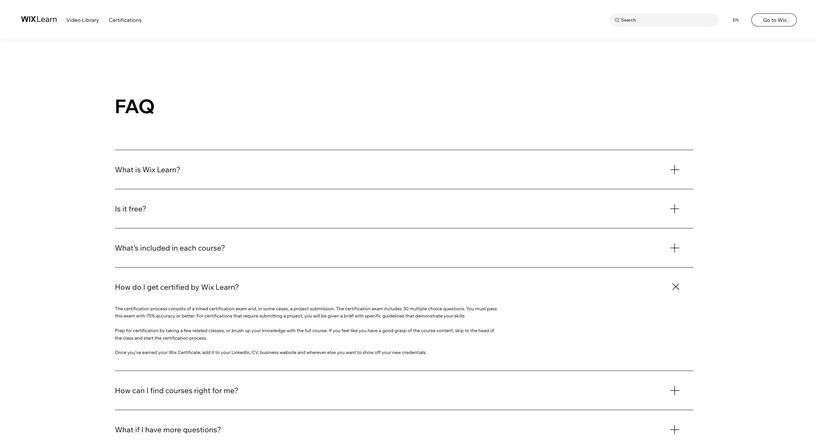 Task type: describe. For each thing, give the bounding box(es) containing it.
if
[[135, 426, 140, 435]]

process
[[151, 306, 167, 312]]

right
[[194, 386, 211, 396]]

of inside the certification process consists of a timed certification exam and, in some cases, a project submission. the certification exam includes 30 multiple choice questions. you must pass this exam with 75% accuracy or better. for certifications that require submitting a project, you will be given a brief with specific guidelines that demonstrate your skills
[[187, 306, 191, 312]]

require
[[243, 314, 259, 319]]

head
[[479, 328, 489, 334]]

free?
[[129, 204, 146, 214]]

a down 'cases,'
[[284, 314, 286, 319]]

go to wix
[[764, 17, 787, 23]]

to right go
[[772, 17, 777, 23]]

0 horizontal spatial exam
[[124, 314, 135, 319]]

your right earned
[[158, 350, 168, 356]]

1 that from the left
[[234, 314, 242, 319]]

you've
[[127, 350, 141, 356]]

your inside prep for certification by taking a few related classes, or brush up your knowledge with the full course. if you feel like you have a good grasp of the course content, skip to the head of the class and start the certification process.
[[252, 328, 261, 334]]

a left the "good"
[[379, 328, 381, 334]]

good
[[382, 328, 394, 334]]

brief
[[344, 314, 354, 319]]

multiple
[[410, 306, 427, 312]]

wherever
[[307, 350, 326, 356]]

75%
[[146, 314, 155, 319]]

will
[[313, 314, 320, 319]]

Search text field
[[620, 16, 718, 24]]

video library
[[66, 17, 99, 23]]

1 vertical spatial for
[[212, 386, 222, 396]]

certifications
[[205, 314, 233, 319]]

demonstrate
[[415, 314, 443, 319]]

what's
[[115, 244, 139, 253]]

want
[[346, 350, 356, 356]]

how do i get certified by wix learn?
[[115, 283, 239, 292]]

you right if
[[333, 328, 341, 334]]

en button
[[729, 14, 742, 27]]

few
[[184, 328, 192, 334]]

better.
[[182, 314, 196, 319]]

consists
[[168, 306, 186, 312]]

how can i find courses right for me?
[[115, 386, 239, 396]]

the left full
[[297, 328, 304, 334]]

course.
[[313, 328, 328, 334]]

grasp
[[395, 328, 407, 334]]

be
[[321, 314, 327, 319]]

what's included in each course?
[[115, 244, 225, 253]]

cv,
[[252, 350, 259, 356]]

2 horizontal spatial exam
[[372, 306, 383, 312]]

wix up the timed
[[201, 283, 214, 292]]

or inside the certification process consists of a timed certification exam and, in some cases, a project submission. the certification exam includes 30 multiple choice questions. you must pass this exam with 75% accuracy or better. for certifications that require submitting a project, you will be given a brief with specific guidelines that demonstrate your skills
[[176, 314, 181, 319]]

find
[[150, 386, 164, 396]]

and inside prep for certification by taking a few related classes, or brush up your knowledge with the full course. if you feel like you have a good grasp of the course content, skip to the head of the class and start the certification process.
[[135, 336, 143, 341]]

0 horizontal spatial learn?
[[157, 165, 181, 175]]

course
[[421, 328, 436, 334]]

a left the timed
[[192, 306, 195, 312]]

up
[[245, 328, 251, 334]]

i for get
[[143, 283, 145, 292]]

start
[[144, 336, 154, 341]]

if
[[329, 328, 332, 334]]

taking
[[166, 328, 179, 334]]

get
[[147, 283, 159, 292]]

what is wix learn?
[[115, 165, 181, 175]]

the right start
[[155, 336, 162, 341]]

you inside the certification process consists of a timed certification exam and, in some cases, a project submission. the certification exam includes 30 multiple choice questions. you must pass this exam with 75% accuracy or better. for certifications that require submitting a project, you will be given a brief with specific guidelines that demonstrate your skills
[[305, 314, 312, 319]]

earned
[[142, 350, 157, 356]]

submitting
[[260, 314, 283, 319]]

project
[[294, 306, 309, 312]]

is
[[115, 204, 121, 214]]

questions?
[[183, 426, 221, 435]]

includes
[[384, 306, 402, 312]]

for
[[197, 314, 204, 319]]

prep for certification by taking a few related classes, or brush up your knowledge with the full course. if you feel like you have a good grasp of the course content, skip to the head of the class and start the certification process.
[[115, 328, 495, 341]]

to right add
[[216, 350, 220, 356]]

like
[[351, 328, 358, 334]]

0 vertical spatial in
[[172, 244, 178, 253]]

go
[[764, 17, 771, 23]]

related
[[193, 328, 208, 334]]

2 that from the left
[[406, 314, 414, 319]]

a left few
[[180, 328, 183, 334]]

project,
[[287, 314, 304, 319]]

certified
[[160, 283, 189, 292]]

and,
[[248, 306, 257, 312]]

once
[[115, 350, 126, 356]]

the down prep
[[115, 336, 122, 341]]

1 horizontal spatial exam
[[236, 306, 247, 312]]

courses
[[165, 386, 193, 396]]

me?
[[224, 386, 239, 396]]

how for how can i find courses right for me?
[[115, 386, 131, 396]]

certification down taking
[[163, 336, 188, 341]]

accuracy
[[156, 314, 175, 319]]

class
[[123, 336, 134, 341]]

show
[[363, 350, 374, 356]]

your left linkedin,
[[221, 350, 231, 356]]

with inside prep for certification by taking a few related classes, or brush up your knowledge with the full course. if you feel like you have a good grasp of the course content, skip to the head of the class and start the certification process.
[[287, 328, 296, 334]]

new
[[393, 350, 401, 356]]

30
[[403, 306, 409, 312]]

prep
[[115, 328, 125, 334]]

go to wix link
[[752, 14, 797, 27]]

can
[[132, 386, 145, 396]]

submission.
[[310, 306, 335, 312]]

by inside prep for certification by taking a few related classes, or brush up your knowledge with the full course. if you feel like you have a good grasp of the course content, skip to the head of the class and start the certification process.
[[160, 328, 165, 334]]

included
[[140, 244, 170, 253]]

0 horizontal spatial it
[[122, 204, 127, 214]]

your right off
[[382, 350, 392, 356]]

0 horizontal spatial have
[[145, 426, 162, 435]]

to inside prep for certification by taking a few related classes, or brush up your knowledge with the full course. if you feel like you have a good grasp of the course content, skip to the head of the class and start the certification process.
[[465, 328, 470, 334]]

faq
[[115, 94, 155, 118]]

you
[[467, 306, 475, 312]]

1 vertical spatial learn?
[[216, 283, 239, 292]]

what if i have more questions?
[[115, 426, 221, 435]]

brush
[[232, 328, 244, 334]]



Task type: vqa. For each thing, say whether or not it's contained in the screenshot.
graph tracking organic traffic to a website image
no



Task type: locate. For each thing, give the bounding box(es) containing it.
1 how from the top
[[115, 283, 131, 292]]

to right skip
[[465, 328, 470, 334]]

0 vertical spatial learn?
[[157, 165, 181, 175]]

by left taking
[[160, 328, 165, 334]]

1 horizontal spatial the
[[336, 306, 344, 312]]

that left require
[[234, 314, 242, 319]]

to right want at the left
[[357, 350, 362, 356]]

0 horizontal spatial for
[[126, 328, 132, 334]]

1 vertical spatial it
[[212, 350, 215, 356]]

0 vertical spatial or
[[176, 314, 181, 319]]

the up this
[[115, 306, 123, 312]]

2 the from the left
[[336, 306, 344, 312]]

menu bar
[[0, 0, 819, 38]]

1 horizontal spatial with
[[287, 328, 296, 334]]

add
[[202, 350, 211, 356]]

skills
[[455, 314, 465, 319]]

certificate,
[[178, 350, 201, 356]]

or
[[176, 314, 181, 319], [226, 328, 231, 334]]

1 what from the top
[[115, 165, 134, 175]]

that
[[234, 314, 242, 319], [406, 314, 414, 319]]

do
[[132, 283, 142, 292]]

video library link
[[66, 17, 99, 23]]

1 vertical spatial i
[[146, 386, 149, 396]]

and
[[135, 336, 143, 341], [298, 350, 306, 356]]

and left start
[[135, 336, 143, 341]]

i right if on the bottom
[[141, 426, 144, 435]]

2 vertical spatial i
[[141, 426, 144, 435]]

a left the brief
[[341, 314, 343, 319]]

feel
[[342, 328, 350, 334]]

website
[[280, 350, 297, 356]]

1 horizontal spatial or
[[226, 328, 231, 334]]

it right is
[[122, 204, 127, 214]]

some
[[263, 306, 275, 312]]

how left do
[[115, 283, 131, 292]]

of
[[187, 306, 191, 312], [408, 328, 412, 334], [490, 328, 495, 334]]

have right if on the bottom
[[145, 426, 162, 435]]

you
[[305, 314, 312, 319], [333, 328, 341, 334], [359, 328, 367, 334], [337, 350, 345, 356]]

what left is
[[115, 165, 134, 175]]

exam right this
[[124, 314, 135, 319]]

0 vertical spatial what
[[115, 165, 134, 175]]

each
[[180, 244, 196, 253]]

1 horizontal spatial learn?
[[216, 283, 239, 292]]

guidelines
[[383, 314, 405, 319]]

1 horizontal spatial that
[[406, 314, 414, 319]]

your
[[444, 314, 454, 319], [252, 328, 261, 334], [158, 350, 168, 356], [221, 350, 231, 356], [382, 350, 392, 356]]

for left me?
[[212, 386, 222, 396]]

once you've earned your wix certificate, add it to your linkedin, cv, business website and wherever else you want to show off your new credentials.
[[115, 350, 427, 356]]

the up given
[[336, 306, 344, 312]]

i right do
[[143, 283, 145, 292]]

how for how do i get certified by wix learn?
[[115, 283, 131, 292]]

learn? up the certifications
[[216, 283, 239, 292]]

more
[[163, 426, 181, 435]]

i
[[143, 283, 145, 292], [146, 386, 149, 396], [141, 426, 144, 435]]

0 vertical spatial and
[[135, 336, 143, 341]]

exam left and,
[[236, 306, 247, 312]]

0 horizontal spatial with
[[136, 314, 145, 319]]

i right can
[[146, 386, 149, 396]]

that down "30"
[[406, 314, 414, 319]]

1 horizontal spatial it
[[212, 350, 215, 356]]

off
[[375, 350, 381, 356]]

certification up 75%
[[124, 306, 150, 312]]

1 vertical spatial or
[[226, 328, 231, 334]]

for inside prep for certification by taking a few related classes, or brush up your knowledge with the full course. if you feel like you have a good grasp of the course content, skip to the head of the class and start the certification process.
[[126, 328, 132, 334]]

how
[[115, 283, 131, 292], [115, 386, 131, 396]]

what for what if i have more questions?
[[115, 426, 134, 435]]

cases,
[[276, 306, 289, 312]]

is it free?
[[115, 204, 146, 214]]

certifications link
[[109, 17, 142, 23]]

your down questions.
[[444, 314, 454, 319]]

0 horizontal spatial that
[[234, 314, 242, 319]]

the
[[297, 328, 304, 334], [413, 328, 420, 334], [471, 328, 478, 334], [115, 336, 122, 341], [155, 336, 162, 341]]

wix left the certificate,
[[169, 350, 177, 356]]

to
[[772, 17, 777, 23], [465, 328, 470, 334], [216, 350, 220, 356], [357, 350, 362, 356]]

by right certified
[[191, 283, 199, 292]]

certifications
[[109, 17, 142, 23]]

learn? right is
[[157, 165, 181, 175]]

for up class
[[126, 328, 132, 334]]

1 vertical spatial how
[[115, 386, 131, 396]]

must
[[476, 306, 486, 312]]

1 vertical spatial what
[[115, 426, 134, 435]]

library
[[82, 17, 99, 23]]

credentials.
[[402, 350, 427, 356]]

2 horizontal spatial with
[[355, 314, 364, 319]]

how left can
[[115, 386, 131, 396]]

or left brush on the left
[[226, 328, 231, 334]]

2 what from the top
[[115, 426, 134, 435]]

of up the better.
[[187, 306, 191, 312]]

course?
[[198, 244, 225, 253]]

timed
[[196, 306, 208, 312]]

content,
[[437, 328, 454, 334]]

this
[[115, 314, 123, 319]]

video
[[66, 17, 81, 23]]

0 horizontal spatial in
[[172, 244, 178, 253]]

certification up the brief
[[345, 306, 371, 312]]

with down project,
[[287, 328, 296, 334]]

0 horizontal spatial the
[[115, 306, 123, 312]]

1 horizontal spatial and
[[298, 350, 306, 356]]

2 how from the top
[[115, 386, 131, 396]]

0 vertical spatial have
[[368, 328, 378, 334]]

the left "course"
[[413, 328, 420, 334]]

have down specific on the left of page
[[368, 328, 378, 334]]

questions.
[[444, 306, 466, 312]]

i for have
[[141, 426, 144, 435]]

certification up start
[[133, 328, 159, 334]]

have inside prep for certification by taking a few related classes, or brush up your knowledge with the full course. if you feel like you have a good grasp of the course content, skip to the head of the class and start the certification process.
[[368, 328, 378, 334]]

knowledge
[[262, 328, 286, 334]]

in right and,
[[258, 306, 262, 312]]

or down consists
[[176, 314, 181, 319]]

0 horizontal spatial of
[[187, 306, 191, 312]]

exam up specific on the left of page
[[372, 306, 383, 312]]

1 the from the left
[[115, 306, 123, 312]]

1 horizontal spatial in
[[258, 306, 262, 312]]

with left 75%
[[136, 314, 145, 319]]

choice
[[428, 306, 442, 312]]

0 horizontal spatial or
[[176, 314, 181, 319]]

wix right is
[[142, 165, 155, 175]]

menu bar containing video library
[[0, 0, 819, 38]]

in left each
[[172, 244, 178, 253]]

0 vertical spatial i
[[143, 283, 145, 292]]

0 horizontal spatial by
[[160, 328, 165, 334]]

1 horizontal spatial have
[[368, 328, 378, 334]]

you right else
[[337, 350, 345, 356]]

specific
[[365, 314, 382, 319]]

full
[[305, 328, 312, 334]]

in inside the certification process consists of a timed certification exam and, in some cases, a project submission. the certification exam includes 30 multiple choice questions. you must pass this exam with 75% accuracy or better. for certifications that require submitting a project, you will be given a brief with specific guidelines that demonstrate your skills
[[258, 306, 262, 312]]

certification
[[124, 306, 150, 312], [209, 306, 235, 312], [345, 306, 371, 312], [133, 328, 159, 334], [163, 336, 188, 341]]

what for what is wix learn?
[[115, 165, 134, 175]]

it right add
[[212, 350, 215, 356]]

1 vertical spatial by
[[160, 328, 165, 334]]

a up project,
[[290, 306, 293, 312]]

you left will
[[305, 314, 312, 319]]

is
[[135, 165, 141, 175]]

you right like
[[359, 328, 367, 334]]

0 vertical spatial how
[[115, 283, 131, 292]]

1 horizontal spatial for
[[212, 386, 222, 396]]

linkedin,
[[232, 350, 251, 356]]

2 horizontal spatial of
[[490, 328, 495, 334]]

with right the brief
[[355, 314, 364, 319]]

process.
[[189, 336, 207, 341]]

a
[[192, 306, 195, 312], [290, 306, 293, 312], [284, 314, 286, 319], [341, 314, 343, 319], [180, 328, 183, 334], [379, 328, 381, 334]]

certification up the certifications
[[209, 306, 235, 312]]

with
[[136, 314, 145, 319], [355, 314, 364, 319], [287, 328, 296, 334]]

of right grasp
[[408, 328, 412, 334]]

for
[[126, 328, 132, 334], [212, 386, 222, 396]]

your inside the certification process consists of a timed certification exam and, in some cases, a project submission. the certification exam includes 30 multiple choice questions. you must pass this exam with 75% accuracy or better. for certifications that require submitting a project, you will be given a brief with specific guidelines that demonstrate your skills
[[444, 314, 454, 319]]

0 horizontal spatial and
[[135, 336, 143, 341]]

and right the website
[[298, 350, 306, 356]]

1 horizontal spatial of
[[408, 328, 412, 334]]

in
[[172, 244, 178, 253], [258, 306, 262, 312]]

0 vertical spatial for
[[126, 328, 132, 334]]

wix right go
[[778, 17, 787, 23]]

1 vertical spatial in
[[258, 306, 262, 312]]

pass
[[487, 306, 497, 312]]

en
[[733, 17, 739, 23]]

skip
[[455, 328, 464, 334]]

1 horizontal spatial by
[[191, 283, 199, 292]]

i for find
[[146, 386, 149, 396]]

of right head
[[490, 328, 495, 334]]

learn?
[[157, 165, 181, 175], [216, 283, 239, 292]]

or inside prep for certification by taking a few related classes, or brush up your knowledge with the full course. if you feel like you have a good grasp of the course content, skip to the head of the class and start the certification process.
[[226, 328, 231, 334]]

what left if on the bottom
[[115, 426, 134, 435]]

the certification process consists of a timed certification exam and, in some cases, a project submission. the certification exam includes 30 multiple choice questions. you must pass this exam with 75% accuracy or better. for certifications that require submitting a project, you will be given a brief with specific guidelines that demonstrate your skills
[[115, 306, 497, 319]]

business
[[260, 350, 279, 356]]

your right the up
[[252, 328, 261, 334]]

0 vertical spatial it
[[122, 204, 127, 214]]

1 vertical spatial have
[[145, 426, 162, 435]]

1 vertical spatial and
[[298, 350, 306, 356]]

have
[[368, 328, 378, 334], [145, 426, 162, 435]]

0 vertical spatial by
[[191, 283, 199, 292]]

the left head
[[471, 328, 478, 334]]



